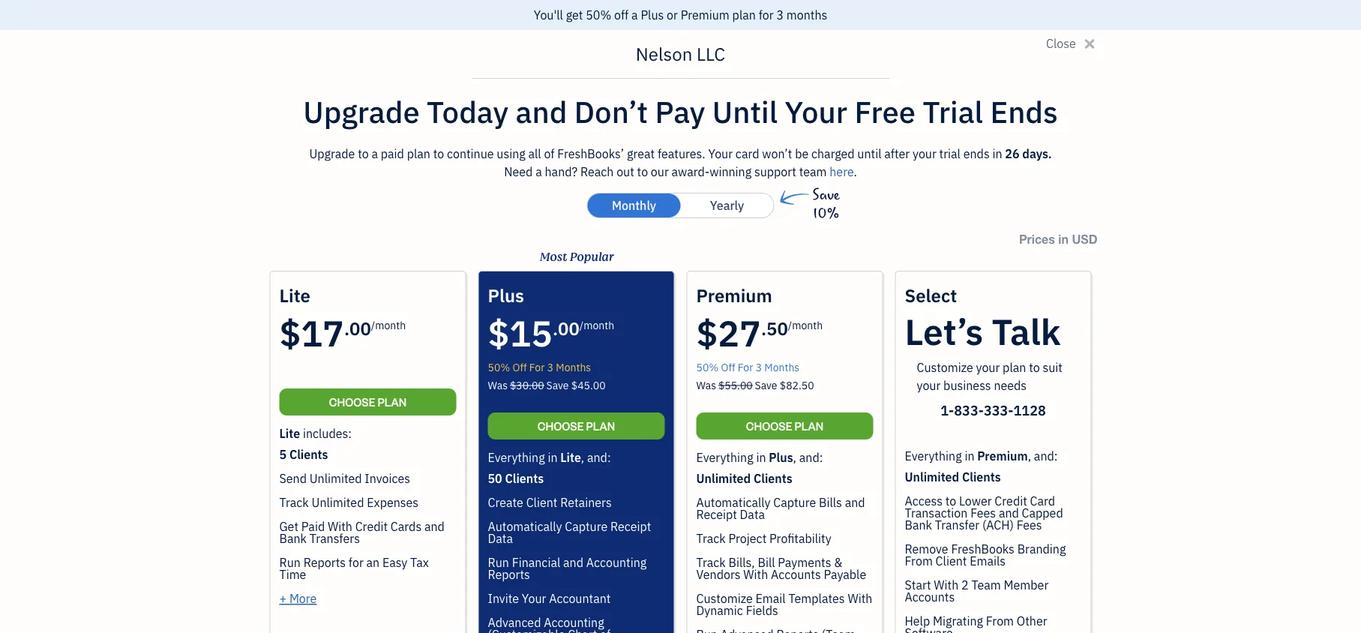 Task type: locate. For each thing, give the bounding box(es) containing it.
plan right paid
[[407, 146, 431, 162]]

3 for plus
[[547, 361, 554, 374]]

automatically down account
[[488, 519, 562, 535]]

clients up lower
[[963, 469, 1001, 485]]

plan down "$45.00"
[[586, 419, 615, 433]]

3 inside 50% off for 3 months was $55.00 save $82.50
[[756, 361, 762, 374]]

plus inside everything in plus , and: unlimited clients
[[769, 450, 794, 466]]

off for 50
[[722, 361, 736, 374]]

out
[[617, 164, 635, 180], [385, 532, 402, 547]]

from inside the help migrating from other software
[[987, 613, 1015, 629]]

1 horizontal spatial . 00 /month
[[553, 317, 615, 340]]

2 horizontal spatial plan
[[1003, 360, 1027, 376]]

with left 2
[[934, 577, 959, 593]]

for inside 50% off for 3 months was $55.00 save $82.50
[[738, 361, 754, 374]]

with inside track bills, bill payments & vendors with accounts payable
[[744, 567, 769, 583]]

0 vertical spatial data
[[740, 507, 765, 523]]

3 /month from the left
[[789, 319, 823, 332]]

all right on
[[501, 532, 514, 547]]

choose plan button down $82.50
[[697, 413, 874, 440]]

/month for plus
[[580, 319, 615, 332]]

reports inside run financial and accounting reports
[[488, 567, 530, 583]]

customize
[[917, 360, 974, 376], [697, 591, 753, 607]]

1 vertical spatial of
[[405, 532, 416, 547]]

reports down transfers at the left bottom of the page
[[304, 555, 346, 571]]

Email Address email field
[[363, 11, 893, 44]]

and right the bills
[[845, 495, 866, 511]]

automatically inside automatically capture receipt data
[[488, 519, 562, 535]]

choose plan down $82.50
[[746, 419, 824, 433]]

in for everything in plus , and: unlimited clients
[[757, 450, 767, 466]]

1 horizontal spatial 50
[[767, 317, 789, 340]]

was for 50
[[697, 379, 717, 392]]

your right the when
[[495, 499, 516, 513]]

1 horizontal spatial accounts
[[905, 589, 955, 605]]

3 inside 50% off for 3 months was $30.00 save $45.00
[[547, 361, 554, 374]]

from left other
[[987, 613, 1015, 629]]

1 horizontal spatial freshbooks
[[952, 541, 1015, 557]]

everything for 00
[[488, 450, 545, 466]]

2 vertical spatial plan
[[1003, 360, 1027, 376]]

to left lower
[[946, 493, 957, 509]]

0 vertical spatial out
[[617, 164, 635, 180]]

months inside 50% off for 3 months was $55.00 save $82.50
[[765, 361, 800, 374]]

reports
[[304, 555, 346, 571], [488, 567, 530, 583]]

unlimited up automatically capture bills and receipt data
[[697, 471, 751, 487]]

1 horizontal spatial off
[[722, 361, 736, 374]]

send left the us
[[363, 415, 390, 430]]

and: up the bills
[[800, 450, 823, 466]]

50% inside 50% off for 3 months was $30.00 save $45.00
[[488, 361, 510, 374]]

clients up account
[[505, 471, 544, 487]]

1 horizontal spatial for
[[738, 361, 754, 374]]

client up 2
[[936, 553, 968, 569]]

2 months from the left
[[765, 361, 800, 374]]

2 . 00 /month from the left
[[553, 317, 615, 340]]

0 horizontal spatial automatically
[[488, 519, 562, 535]]

accounting inside advanced accounting (customizable chart o
[[544, 615, 605, 631]]

2 for from the left
[[738, 361, 754, 374]]

of inside upgrade to a paid plan to continue using all of freshbooks' great features. your card won't be charged until after your trial ends in 26 days. need a hand? reach out to our award-winning support team here .
[[544, 146, 555, 162]]

and up using
[[516, 92, 568, 131]]

password up password
[[409, 113, 461, 128]]

choose inside preferences element
[[363, 499, 398, 513]]

automatically capture bills and receipt data
[[697, 495, 866, 523]]

1 horizontal spatial plan
[[586, 419, 615, 433]]

1 was from the left
[[488, 379, 508, 392]]

0 horizontal spatial send
[[280, 471, 307, 487]]

1 horizontal spatial choose plan
[[538, 419, 615, 433]]

winning
[[710, 164, 752, 180]]

client left the is
[[527, 495, 558, 511]]

out inside "log out of freshbooks on all devices" button
[[385, 532, 402, 547]]

. 00 /month for lite
[[344, 317, 406, 340]]

2 00 from the left
[[558, 317, 580, 340]]

1 vertical spatial premium
[[978, 448, 1029, 464]]

0 horizontal spatial client
[[527, 495, 558, 511]]

0 vertical spatial of
[[544, 146, 555, 162]]

clients for everything in lite , and: 50 clients
[[505, 471, 544, 487]]

days left in your trial. upgrade account
[[454, 12, 644, 26]]

capture for bills
[[774, 495, 817, 511]]

remove freshbooks branding from client emails
[[905, 541, 1067, 569]]

to left paid
[[358, 146, 369, 162]]

everything in premium , and: unlimited clients
[[905, 448, 1058, 485]]

from inside remove freshbooks branding from client emails
[[905, 553, 933, 569]]

bank down access
[[905, 517, 933, 533]]

1-833-333-1128
[[941, 401, 1047, 419]]

capture down loading. in the left bottom of the page
[[565, 519, 608, 535]]

/month inside . 50 /month
[[789, 319, 823, 332]]

password
[[406, 144, 458, 160]]

capture inside automatically capture bills and receipt data
[[774, 495, 817, 511]]

1 horizontal spatial password
[[409, 113, 461, 128]]

0 horizontal spatial for
[[349, 555, 364, 571]]

everything down $55.00
[[697, 450, 754, 466]]

accounting inside run financial and accounting reports
[[587, 555, 647, 571]]

bank inside access to lower credit card transaction fees and capped bank transfer (ach) fees
[[905, 517, 933, 533]]

0 vertical spatial password
[[363, 85, 409, 99]]

accounts inside track bills, bill payments & vendors with accounts payable
[[771, 567, 821, 583]]

0 horizontal spatial was
[[488, 379, 508, 392]]

0 vertical spatial upgrade
[[560, 12, 602, 26]]

days
[[456, 12, 478, 26]]

your inside preferences element
[[495, 499, 516, 513]]

after
[[885, 146, 910, 162]]

screen
[[402, 442, 435, 456]]

choose
[[329, 395, 376, 409], [538, 419, 584, 433], [746, 419, 793, 433], [363, 499, 398, 513]]

1 vertical spatial customize
[[697, 591, 753, 607]]

choose plan up the us
[[329, 395, 407, 409]]

0 vertical spatial send
[[363, 415, 390, 430]]

continue
[[447, 146, 494, 162]]

accounting up accountant
[[587, 555, 647, 571]]

get paid with credit cards and bank transfers
[[280, 519, 445, 547]]

to left our
[[638, 164, 648, 180]]

prices in usd
[[1020, 232, 1098, 247]]

00 for lite
[[350, 317, 371, 340]]

for left months
[[759, 7, 774, 23]]

let's talk
[[905, 308, 1062, 355]]

for
[[759, 7, 774, 23], [349, 555, 364, 571]]

1 00 from the left
[[350, 317, 371, 340]]

automatically for automatically capture bills and receipt data
[[697, 495, 771, 511]]

, inside everything in premium , and: unlimited clients
[[1029, 448, 1032, 464]]

. 00 /month for plus
[[553, 317, 615, 340]]

save right $30.00
[[547, 379, 569, 392]]

2 horizontal spatial a
[[632, 7, 638, 23]]

0 vertical spatial track
[[280, 495, 309, 511]]

unlimited up access
[[905, 469, 960, 485]]

1 vertical spatial upgrade
[[303, 92, 420, 131]]

off up $30.00
[[513, 361, 527, 374]]

2 was from the left
[[697, 379, 717, 392]]

2 horizontal spatial everything
[[905, 448, 962, 464]]

unlimited inside everything in plus , and: unlimited clients
[[697, 471, 751, 487]]

team
[[800, 164, 827, 180]]

0 vertical spatial for
[[759, 7, 774, 23]]

monthly
[[612, 198, 657, 213]]

everything for 50
[[697, 450, 754, 466]]

0 horizontal spatial customize
[[697, 591, 753, 607]]

+
[[280, 591, 287, 607]]

with down track unlimited expenses
[[328, 519, 353, 535]]

off inside 50% off for 3 months was $55.00 save $82.50
[[722, 361, 736, 374]]

reports inside the run reports for an easy tax time
[[304, 555, 346, 571]]

2 /month from the left
[[580, 319, 615, 332]]

clients inside everything in premium , and: unlimited clients
[[963, 469, 1001, 485]]

2 horizontal spatial plan
[[795, 419, 824, 433]]

send down 5 at the left bottom of the page
[[280, 471, 307, 487]]

choose plan button for lite
[[280, 389, 457, 416]]

choose up includes:
[[329, 395, 376, 409]]

and: inside everything in plus , and: unlimited clients
[[800, 450, 823, 466]]

save inside 50% off for 3 months was $55.00 save $82.50
[[755, 379, 778, 392]]

send for send us feedback
[[363, 415, 390, 430]]

send inside preferences element
[[363, 415, 390, 430]]

and left capped
[[999, 505, 1020, 521]]

1 horizontal spatial 3
[[756, 361, 762, 374]]

everything up access
[[905, 448, 962, 464]]

0 horizontal spatial 3
[[547, 361, 554, 374]]

of up hand?
[[544, 146, 555, 162]]

1 run from the left
[[280, 555, 301, 571]]

run inside run financial and accounting reports
[[488, 555, 509, 571]]

for up $30.00
[[530, 361, 545, 374]]

1 /month from the left
[[371, 319, 406, 332]]

2 horizontal spatial choose plan button
[[697, 413, 874, 440]]

devices
[[517, 532, 558, 547]]

0 horizontal spatial run
[[280, 555, 301, 571]]

and down automatically capture receipt data
[[564, 555, 584, 571]]

1 . 00 /month from the left
[[344, 317, 406, 340]]

capture left the bills
[[774, 495, 817, 511]]

choose plan button up loading
[[280, 389, 457, 416]]

0 horizontal spatial all
[[501, 532, 514, 547]]

0 horizontal spatial for
[[530, 361, 545, 374]]

track project profitability
[[697, 531, 832, 547]]

invite
[[488, 591, 519, 607]]

1 horizontal spatial your
[[709, 146, 733, 162]]

1 horizontal spatial bank
[[905, 517, 933, 533]]

llc
[[697, 42, 726, 66]]

of up tax at the left of the page
[[405, 532, 416, 547]]

change
[[363, 144, 403, 160]]

upgrade inside upgrade to a paid plan to continue using all of freshbooks' great features. your card won't be charged until after your trial ends in 26 days. need a hand? reach out to our award-winning support team here .
[[309, 146, 355, 162]]

your up be
[[785, 92, 848, 131]]

capture inside automatically capture receipt data
[[565, 519, 608, 535]]

in inside everything in plus , and: unlimited clients
[[757, 450, 767, 466]]

0 vertical spatial from
[[905, 553, 933, 569]]

2 vertical spatial track
[[697, 555, 726, 571]]

change password button
[[363, 143, 458, 161]]

0 horizontal spatial 50%
[[488, 361, 510, 374]]

invite your accountant
[[488, 591, 611, 607]]

upgrade for and
[[303, 92, 420, 131]]

close button
[[264, 35, 1098, 53]]

everything up create
[[488, 450, 545, 466]]

0 horizontal spatial . 00 /month
[[344, 317, 406, 340]]

0 horizontal spatial accounts
[[771, 567, 821, 583]]

00
[[350, 317, 371, 340], [558, 317, 580, 340]]

here
[[830, 164, 854, 180]]

1 horizontal spatial 00
[[558, 317, 580, 340]]

0 vertical spatial client
[[527, 495, 558, 511]]

0 vertical spatial lite
[[280, 426, 300, 442]]

reach
[[581, 164, 614, 180]]

you'll
[[534, 7, 564, 23]]

automatically inside automatically capture bills and receipt data
[[697, 495, 771, 511]]

out right log
[[385, 532, 402, 547]]

to inside access to lower credit card transaction fees and capped bank transfer (ach) fees
[[946, 493, 957, 509]]

all inside upgrade to a paid plan to continue using all of freshbooks' great features. your card won't be charged until after your trial ends in 26 days. need a hand? reach out to our award-winning support team here .
[[529, 146, 542, 162]]

0 horizontal spatial your
[[522, 591, 547, 607]]

0 horizontal spatial everything
[[488, 450, 545, 466]]

customize for your
[[917, 360, 974, 376]]

automatically
[[697, 495, 771, 511], [488, 519, 562, 535]]

bills,
[[729, 555, 755, 571]]

loading screen display
[[363, 442, 472, 456]]

main element
[[0, 0, 165, 633]]

credit inside access to lower credit card transaction fees and capped bank transfer (ach) fees
[[995, 493, 1028, 509]]

run down on
[[488, 555, 509, 571]]

choose what appears when your account is loading.
[[363, 499, 606, 513]]

with up email
[[744, 567, 769, 583]]

1 horizontal spatial plus
[[769, 450, 794, 466]]

50
[[767, 317, 789, 340], [488, 471, 503, 487]]

don't
[[575, 92, 648, 131]]

upgrade right trial.
[[560, 12, 602, 26]]

0 horizontal spatial off
[[513, 361, 527, 374]]

plan inside upgrade to a paid plan to continue using all of freshbooks' great features. your card won't be charged until after your trial ends in 26 days. need a hand? reach out to our award-winning support team here .
[[407, 146, 431, 162]]

accounts
[[771, 567, 821, 583], [905, 589, 955, 605]]

1 horizontal spatial a
[[536, 164, 542, 180]]

in inside everything in premium , and: unlimited clients
[[965, 448, 975, 464]]

accounting down accountant
[[544, 615, 605, 631]]

everything inside everything in lite , and: 50 clients
[[488, 450, 545, 466]]

for for 50
[[738, 361, 754, 374]]

in for everything in premium , and: unlimited clients
[[965, 448, 975, 464]]

choose for lite
[[329, 395, 376, 409]]

your up business
[[977, 360, 1001, 376]]

was inside 50% off for 3 months was $30.00 save $45.00
[[488, 379, 508, 392]]

help migrating from other software
[[905, 613, 1048, 633]]

and: for 50
[[800, 450, 823, 466]]

customize inside "customize your plan to suit your business needs"
[[917, 360, 974, 376]]

1 horizontal spatial ,
[[794, 450, 797, 466]]

50% left off at top left
[[586, 7, 612, 23]]

1 horizontal spatial credit
[[995, 493, 1028, 509]]

yearly button
[[681, 194, 774, 218]]

1 horizontal spatial automatically
[[697, 495, 771, 511]]

50% for plus
[[488, 361, 510, 374]]

premium right or
[[681, 7, 730, 23]]

yearly
[[710, 198, 745, 213]]

track left "bills,"
[[697, 555, 726, 571]]

credit
[[995, 493, 1028, 509], [355, 519, 388, 535]]

, up automatically capture bills and receipt data
[[794, 450, 797, 466]]

50% inside 50% off for 3 months was $55.00 save $82.50
[[697, 361, 719, 374]]

automatically up "project" at the right of page
[[697, 495, 771, 511]]

, down 1128
[[1029, 448, 1032, 464]]

for left "an"
[[349, 555, 364, 571]]

plan up needs on the bottom of page
[[1003, 360, 1027, 376]]

1 horizontal spatial run
[[488, 555, 509, 571]]

clients inside everything in plus , and: unlimited clients
[[754, 471, 793, 487]]

expenses
[[367, 495, 419, 511]]

was left $30.00
[[488, 379, 508, 392]]

off inside 50% off for 3 months was $30.00 save $45.00
[[513, 361, 527, 374]]

choose up everything in plus , and: unlimited clients at the right
[[746, 419, 793, 433]]

everything in lite , and: 50 clients
[[488, 450, 611, 487]]

choose plan
[[329, 395, 407, 409], [538, 419, 615, 433], [746, 419, 824, 433]]

charged
[[812, 146, 855, 162]]

0 vertical spatial customize
[[917, 360, 974, 376]]

1 horizontal spatial was
[[697, 379, 717, 392]]

1 vertical spatial data
[[488, 531, 513, 547]]

customize up business
[[917, 360, 974, 376]]

bank inside get paid with credit cards and bank transfers
[[280, 531, 307, 547]]

account
[[604, 12, 644, 26]]

accounts up templates
[[771, 567, 821, 583]]

nelson
[[636, 42, 693, 66]]

credit up the (ach)
[[995, 493, 1028, 509]]

your up winning
[[709, 146, 733, 162]]

accounting
[[587, 555, 647, 571], [544, 615, 605, 631]]

0 vertical spatial plus
[[641, 7, 664, 23]]

data down choose what appears when your account is loading.
[[488, 531, 513, 547]]

automatically for automatically capture receipt data
[[488, 519, 562, 535]]

1 for from the left
[[530, 361, 545, 374]]

2 vertical spatial upgrade
[[309, 146, 355, 162]]

help
[[905, 613, 931, 629]]

1 vertical spatial accounting
[[544, 615, 605, 631]]

fees up remove freshbooks branding from client emails
[[971, 505, 997, 521]]

in left 26
[[993, 146, 1003, 162]]

, inside everything in lite , and: 50 clients
[[581, 450, 585, 466]]

0 horizontal spatial from
[[905, 553, 933, 569]]

1 horizontal spatial for
[[759, 7, 774, 23]]

log out of freshbooks on all devices button
[[363, 531, 558, 549]]

lite up 5 at the left bottom of the page
[[280, 426, 300, 442]]

1 vertical spatial automatically
[[488, 519, 562, 535]]

0 horizontal spatial ,
[[581, 450, 585, 466]]

2 off from the left
[[722, 361, 736, 374]]

everything inside everything in plus , and: unlimited clients
[[697, 450, 754, 466]]

choose down invoices
[[363, 499, 398, 513]]

data up "project" at the right of page
[[740, 507, 765, 523]]

2 run from the left
[[488, 555, 509, 571]]

upgrade account link
[[557, 12, 644, 26]]

receipt inside automatically capture bills and receipt data
[[697, 507, 737, 523]]

. for lite
[[344, 317, 350, 340]]

data inside automatically capture receipt data
[[488, 531, 513, 547]]

to left suit
[[1030, 360, 1041, 376]]

customize inside 'customize email templates with dynamic fields'
[[697, 591, 753, 607]]

/month
[[371, 319, 406, 332], [580, 319, 615, 332], [789, 319, 823, 332]]

1 horizontal spatial all
[[529, 146, 542, 162]]

choose plan down "$45.00"
[[538, 419, 615, 433]]

close
[[1047, 36, 1077, 51]]

your
[[510, 12, 531, 26], [913, 146, 937, 162], [977, 360, 1001, 376], [917, 378, 941, 394], [495, 499, 516, 513]]

for inside the run reports for an easy tax time
[[349, 555, 364, 571]]

0 horizontal spatial /month
[[371, 319, 406, 332]]

, inside everything in plus , and: unlimited clients
[[794, 450, 797, 466]]

fees up branding
[[1017, 517, 1043, 533]]

run down get
[[280, 555, 301, 571]]

and inside access to lower credit card transaction fees and capped bank transfer (ach) fees
[[999, 505, 1020, 521]]

1 horizontal spatial data
[[740, 507, 765, 523]]

0 horizontal spatial plan
[[378, 395, 407, 409]]

months
[[556, 361, 591, 374], [765, 361, 800, 374]]

clients inside everything in lite , and: 50 clients
[[505, 471, 544, 487]]

0 vertical spatial accounts
[[771, 567, 821, 583]]

financial
[[512, 555, 561, 571]]

save inside button
[[376, 592, 413, 614]]

choose up everything in lite , and: 50 clients
[[538, 419, 584, 433]]

50 up 50% off for 3 months was $55.00 save $82.50
[[767, 317, 789, 340]]

a right off at top left
[[632, 7, 638, 23]]

1 vertical spatial lite
[[561, 450, 581, 466]]

in right left
[[499, 12, 507, 26]]

upgrade today and don't pay until your free trial ends
[[303, 92, 1059, 131]]

months up "$45.00"
[[556, 361, 591, 374]]

premium
[[681, 7, 730, 23], [978, 448, 1029, 464]]

your inside upgrade to a paid plan to continue using all of freshbooks' great features. your card won't be charged until after your trial ends in 26 days. need a hand? reach out to our award-winning support team here .
[[913, 146, 937, 162]]

in inside upgrade to a paid plan to continue using all of freshbooks' great features. your card won't be charged until after your trial ends in 26 days. need a hand? reach out to our award-winning support team here .
[[993, 146, 1003, 162]]

receipt down retainers
[[611, 519, 652, 535]]

owner
[[12, 30, 40, 42]]

. inside upgrade to a paid plan to continue using all of freshbooks' great features. your card won't be charged until after your trial ends in 26 days. need a hand? reach out to our award-winning support team here .
[[854, 164, 858, 180]]

lite inside lite includes: 5 clients
[[280, 426, 300, 442]]

send us feedback link
[[363, 415, 458, 430]]

bill
[[758, 555, 776, 571]]

everything in plus , and: unlimited clients
[[697, 450, 823, 487]]

2 horizontal spatial and:
[[1035, 448, 1058, 464]]

1 vertical spatial plus
[[769, 450, 794, 466]]

freshbooks
[[419, 532, 482, 547], [952, 541, 1015, 557]]

bank up the time on the bottom of the page
[[280, 531, 307, 547]]

0 horizontal spatial out
[[385, 532, 402, 547]]

10%
[[813, 205, 840, 221]]

0 horizontal spatial lite
[[280, 426, 300, 442]]

1 horizontal spatial client
[[936, 553, 968, 569]]

save right $55.00
[[755, 379, 778, 392]]

transfers
[[310, 531, 360, 547]]

lite
[[280, 426, 300, 442], [561, 450, 581, 466]]

freshbooks inside remove freshbooks branding from client emails
[[952, 541, 1015, 557]]

, up retainers
[[581, 450, 585, 466]]

0 horizontal spatial choose plan
[[329, 395, 407, 409]]

reports up invite
[[488, 567, 530, 583]]

all inside button
[[501, 532, 514, 547]]

credit down expenses
[[355, 519, 388, 535]]

credit inside get paid with credit cards and bank transfers
[[355, 519, 388, 535]]

1 months from the left
[[556, 361, 591, 374]]

and: up retainers
[[588, 450, 611, 466]]

and inside get paid with credit cards and bank transfers
[[425, 519, 445, 535]]

out down "great" on the left top of page
[[617, 164, 635, 180]]

on
[[485, 532, 498, 547]]

plan up the us
[[378, 395, 407, 409]]

0 horizontal spatial choose plan button
[[280, 389, 457, 416]]

and down appears
[[425, 519, 445, 535]]

1 vertical spatial credit
[[355, 519, 388, 535]]

was inside 50% off for 3 months was $55.00 save $82.50
[[697, 379, 717, 392]]

0 horizontal spatial and:
[[588, 450, 611, 466]]

/month for lite
[[371, 319, 406, 332]]

to
[[358, 146, 369, 162], [433, 146, 444, 162], [638, 164, 648, 180], [1030, 360, 1041, 376], [946, 493, 957, 509]]

of
[[544, 146, 555, 162], [405, 532, 416, 547]]

0 vertical spatial capture
[[774, 495, 817, 511]]

and: up card
[[1035, 448, 1058, 464]]

and: inside everything in lite , and: 50 clients
[[588, 450, 611, 466]]

1 horizontal spatial reports
[[488, 567, 530, 583]]

, for 00
[[581, 450, 585, 466]]

0 horizontal spatial reports
[[304, 555, 346, 571]]

until
[[713, 92, 778, 131]]

capture
[[774, 495, 817, 511], [565, 519, 608, 535]]

2 vertical spatial your
[[522, 591, 547, 607]]

2 horizontal spatial your
[[785, 92, 848, 131]]

customize down vendors
[[697, 591, 753, 607]]

all right using
[[529, 146, 542, 162]]

business
[[944, 378, 992, 394]]

run reports for an easy tax time
[[280, 555, 429, 583]]

0 vertical spatial 50
[[767, 317, 789, 340]]

password up lock image
[[363, 85, 409, 99]]

0 horizontal spatial plan
[[407, 146, 431, 162]]

for inside 50% off for 3 months was $30.00 save $45.00
[[530, 361, 545, 374]]

freshbooks down appears
[[419, 532, 482, 547]]

1 horizontal spatial choose plan button
[[488, 413, 665, 440]]

accounts inside "start with 2 team member accounts"
[[905, 589, 955, 605]]

choose plan button down "$45.00"
[[488, 413, 665, 440]]

access to lower credit card transaction fees and capped bank transfer (ach) fees
[[905, 493, 1064, 533]]

client inside remove freshbooks branding from client emails
[[936, 553, 968, 569]]

1 horizontal spatial everything
[[697, 450, 754, 466]]

run inside the run reports for an easy tax time
[[280, 555, 301, 571]]

1 off from the left
[[513, 361, 527, 374]]

freshbooks'
[[558, 146, 624, 162]]

months inside 50% off for 3 months was $30.00 save $45.00
[[556, 361, 591, 374]]

upgrade left "change"
[[309, 146, 355, 162]]

password
[[363, 85, 409, 99], [409, 113, 461, 128]]

in inside everything in lite , and: 50 clients
[[548, 450, 558, 466]]



Task type: vqa. For each thing, say whether or not it's contained in the screenshot.
chevron large down image related to Payments
no



Task type: describe. For each thing, give the bounding box(es) containing it.
software
[[905, 625, 954, 633]]

. for plus
[[553, 317, 558, 340]]

monthly button
[[588, 194, 681, 218]]

lower
[[960, 493, 992, 509]]

to left continue
[[433, 146, 444, 162]]

transfer
[[936, 517, 980, 533]]

send us feedback
[[363, 415, 458, 430]]

premium
[[697, 284, 773, 307]]

in for prices in usd
[[1059, 232, 1069, 247]]

branding
[[1018, 541, 1067, 557]]

26
[[1006, 146, 1020, 162]]

left
[[481, 12, 496, 26]]

50% for premium
[[697, 361, 719, 374]]

remove
[[905, 541, 949, 557]]

upgrade for a
[[309, 146, 355, 162]]

your left trial.
[[510, 12, 531, 26]]

paid
[[301, 519, 325, 535]]

track unlimited expenses
[[280, 495, 419, 511]]

choose plan button for premium
[[697, 413, 874, 440]]

log out of freshbooks on all devices
[[363, 532, 558, 547]]

card
[[736, 146, 760, 162]]

start
[[905, 577, 932, 593]]

months for 50
[[765, 361, 800, 374]]

appears
[[426, 499, 464, 513]]

50 inside everything in lite , and: 50 clients
[[488, 471, 503, 487]]

lock image
[[373, 111, 381, 130]]

2 vertical spatial a
[[536, 164, 542, 180]]

days.
[[1023, 146, 1052, 162]]

emails
[[970, 553, 1006, 569]]

create client retainers
[[488, 495, 612, 511]]

start with 2 team member accounts
[[905, 577, 1049, 605]]

access
[[905, 493, 943, 509]]

advanced accounting (customizable chart o
[[488, 615, 623, 633]]

your inside upgrade to a paid plan to continue using all of freshbooks' great features. your card won't be charged until after your trial ends in 26 days. need a hand? reach out to our award-winning support team here .
[[709, 146, 733, 162]]

unlimited inside everything in premium , and: unlimited clients
[[905, 469, 960, 485]]

1 vertical spatial password
[[409, 113, 461, 128]]

out inside upgrade to a paid plan to continue using all of freshbooks' great features. your card won't be charged until after your trial ends in 26 days. need a hand? reach out to our award-winning support team here .
[[617, 164, 635, 180]]

most
[[540, 248, 567, 266]]

0 vertical spatial your
[[785, 92, 848, 131]]

until
[[858, 146, 882, 162]]

0 horizontal spatial plus
[[641, 7, 664, 23]]

capture for receipt
[[565, 519, 608, 535]]

trial.
[[533, 12, 555, 26]]

with inside get paid with credit cards and bank transfers
[[328, 519, 353, 535]]

bills
[[819, 495, 843, 511]]

paid
[[381, 146, 404, 162]]

0 vertical spatial a
[[632, 7, 638, 23]]

months for 00
[[556, 361, 591, 374]]

lite inside everything in lite , and: 50 clients
[[561, 450, 581, 466]]

credit for transfers
[[355, 519, 388, 535]]

your up 1-
[[917, 378, 941, 394]]

project
[[729, 531, 767, 547]]

accountant
[[549, 591, 611, 607]]

1 horizontal spatial 50%
[[586, 7, 612, 23]]

to inside "customize your plan to suit your business needs"
[[1030, 360, 1041, 376]]

off
[[615, 7, 629, 23]]

choose plan for lite
[[329, 395, 407, 409]]

2
[[962, 577, 969, 593]]

customize email templates with dynamic fields
[[697, 591, 873, 619]]

everything inside everything in premium , and: unlimited clients
[[905, 448, 962, 464]]

$55.00
[[719, 379, 753, 392]]

go to help image
[[1108, 8, 1132, 30]]

plan for premium
[[795, 419, 824, 433]]

receipt inside automatically capture receipt data
[[611, 519, 652, 535]]

track for 00
[[280, 495, 309, 511]]

our
[[651, 164, 669, 180]]

50% off for 3 months was $30.00 save $45.00
[[488, 361, 606, 392]]

usd
[[1073, 232, 1098, 247]]

choose plan button for plus
[[488, 413, 665, 440]]

50% off for 3 months was $55.00 save $82.50
[[697, 361, 815, 392]]

1 horizontal spatial fees
[[1017, 517, 1043, 533]]

months
[[787, 7, 828, 23]]

run for run financial and accounting reports
[[488, 555, 509, 571]]

capped
[[1022, 505, 1064, 521]]

owner button
[[0, 0, 165, 55]]

plan for plus
[[586, 419, 615, 433]]

1-
[[941, 401, 955, 419]]

free
[[855, 92, 916, 131]]

track inside track bills, bill payments & vendors with accounts payable
[[697, 555, 726, 571]]

premium inside everything in premium , and: unlimited clients
[[978, 448, 1029, 464]]

send for send unlimited invoices
[[280, 471, 307, 487]]

2 horizontal spatial 3
[[777, 7, 784, 23]]

unlimited down send unlimited invoices
[[312, 495, 364, 511]]

using
[[497, 146, 526, 162]]

automatically capture receipt data
[[488, 519, 652, 547]]

was for 00
[[488, 379, 508, 392]]

get
[[280, 519, 299, 535]]

. for premium
[[762, 317, 767, 340]]

save up 10%
[[813, 187, 840, 203]]

save inside 50% off for 3 months was $30.00 save $45.00
[[547, 379, 569, 392]]

advanced
[[488, 615, 541, 631]]

talk
[[992, 308, 1062, 355]]

sso password
[[384, 113, 461, 128]]

run financial and accounting reports
[[488, 555, 647, 583]]

with inside "start with 2 team member accounts"
[[934, 577, 959, 593]]

what
[[400, 499, 424, 513]]

/month for premium
[[789, 319, 823, 332]]

let's
[[905, 308, 984, 355]]

fields
[[746, 603, 779, 619]]

preferences element
[[357, 227, 899, 567]]

0 horizontal spatial password
[[363, 85, 409, 99]]

in for everything in lite , and: 50 clients
[[548, 450, 558, 466]]

account profile element
[[357, 0, 899, 173]]

save 10%
[[813, 187, 840, 221]]

customize your plan to suit your business needs
[[917, 360, 1063, 394]]

log
[[363, 532, 382, 547]]

payable
[[824, 567, 867, 583]]

invoices
[[365, 471, 410, 487]]

hand?
[[545, 164, 578, 180]]

chart
[[568, 627, 598, 633]]

clients inside lite includes: 5 clients
[[290, 447, 328, 463]]

run for run reports for an easy tax time
[[280, 555, 301, 571]]

customize for fields
[[697, 591, 753, 607]]

templates
[[789, 591, 845, 607]]

plan for lite
[[378, 395, 407, 409]]

get
[[566, 7, 583, 23]]

easy
[[383, 555, 408, 571]]

unlimited up track unlimited expenses
[[310, 471, 362, 487]]

and: inside everything in premium , and: unlimited clients
[[1035, 448, 1058, 464]]

and: for 00
[[588, 450, 611, 466]]

. 50 /month
[[762, 317, 823, 340]]

0 horizontal spatial fees
[[971, 505, 997, 521]]

choose plan for plus
[[538, 419, 615, 433]]

choose for premium
[[746, 419, 793, 433]]

choose for plus
[[538, 419, 584, 433]]

data inside automatically capture bills and receipt data
[[740, 507, 765, 523]]

credit for and
[[995, 493, 1028, 509]]

and inside automatically capture bills and receipt data
[[845, 495, 866, 511]]

tax
[[411, 555, 429, 571]]

, for 50
[[794, 450, 797, 466]]

of inside "log out of freshbooks on all devices" button
[[405, 532, 416, 547]]

account
[[518, 499, 556, 513]]

00 for plus
[[558, 317, 580, 340]]

0 vertical spatial premium
[[681, 7, 730, 23]]

track for 50
[[697, 531, 726, 547]]

pay
[[656, 92, 706, 131]]

times image
[[1083, 35, 1098, 53]]

profitability
[[770, 531, 832, 547]]

freshbooks inside button
[[419, 532, 482, 547]]

today
[[427, 92, 509, 131]]

1-833-333-1128 link
[[941, 401, 1047, 419]]

loading
[[363, 442, 400, 456]]

ends
[[991, 92, 1059, 131]]

with inside 'customize email templates with dynamic fields'
[[848, 591, 873, 607]]

3 for premium
[[756, 361, 762, 374]]

won't
[[763, 146, 793, 162]]

plan inside "customize your plan to suit your business needs"
[[1003, 360, 1027, 376]]

choose plan for premium
[[746, 419, 824, 433]]

0 vertical spatial plan
[[733, 7, 756, 23]]

award-
[[672, 164, 710, 180]]

833-
[[955, 401, 984, 419]]

and inside run financial and accounting reports
[[564, 555, 584, 571]]

clients for everything in plus , and: unlimited clients
[[754, 471, 793, 487]]

0 horizontal spatial a
[[372, 146, 378, 162]]

or
[[667, 7, 678, 23]]

off for 00
[[513, 361, 527, 374]]

dynamic
[[697, 603, 744, 619]]

need
[[504, 164, 533, 180]]

clients for everything in premium , and: unlimited clients
[[963, 469, 1001, 485]]

great
[[627, 146, 655, 162]]

prices
[[1020, 232, 1056, 247]]

for for 00
[[530, 361, 545, 374]]

track bills, bill payments & vendors with accounts payable
[[697, 555, 867, 583]]

plus
[[488, 284, 525, 307]]

nelson llc
[[636, 42, 726, 66]]

search image
[[1052, 8, 1076, 30]]



